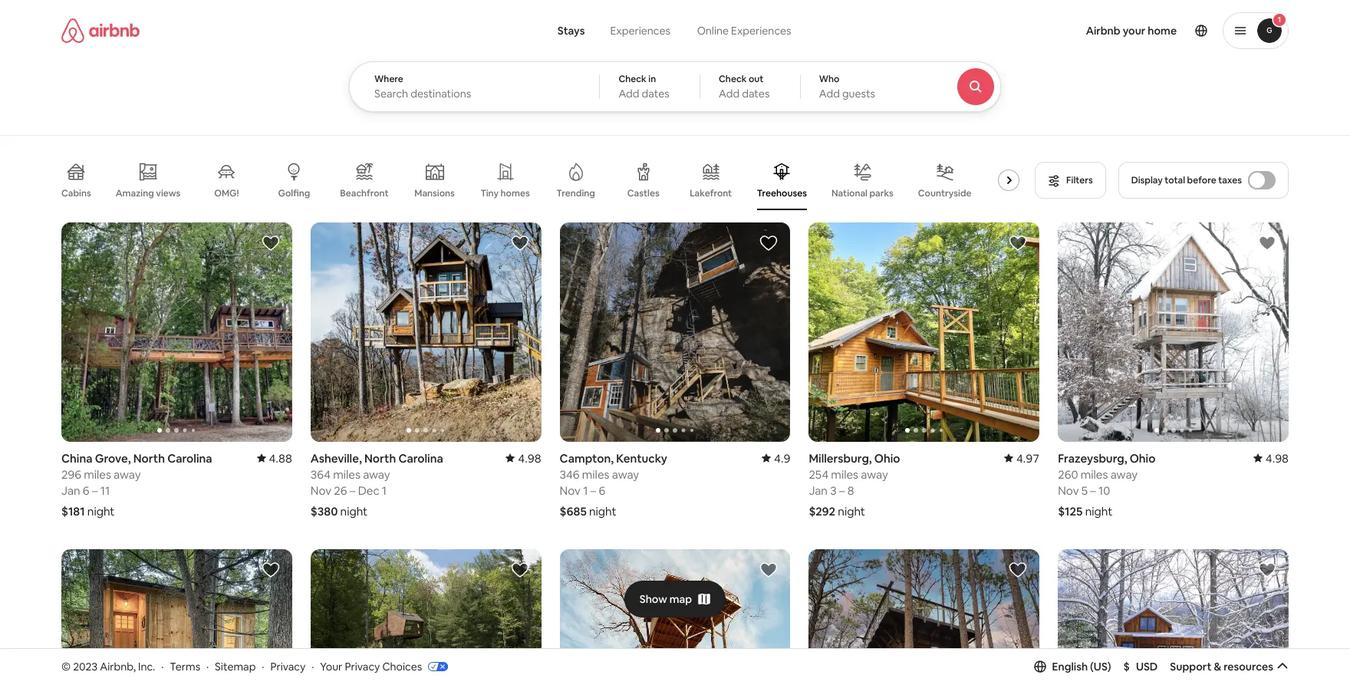 Task type: locate. For each thing, give the bounding box(es) containing it.
miles for 346 miles away
[[582, 467, 610, 482]]

2 add from the left
[[719, 87, 740, 101]]

miles
[[84, 467, 111, 482], [333, 467, 361, 482], [582, 467, 610, 482], [831, 467, 859, 482], [1081, 467, 1108, 482]]

tiny
[[481, 187, 499, 200]]

$ usd
[[1124, 660, 1158, 674]]

· right terms link
[[206, 660, 209, 673]]

experiences up 'in'
[[610, 24, 671, 38]]

privacy left your at the bottom left of page
[[270, 660, 306, 673]]

none search field containing stays
[[349, 0, 1043, 112]]

china grove, north carolina 296 miles away jan 6 – 11 $181 night
[[61, 451, 212, 519]]

away inside campton, kentucky 346 miles away nov 1 – 6 $685 night
[[612, 467, 639, 482]]

away down grove,
[[114, 467, 141, 482]]

jan
[[61, 483, 80, 498], [809, 483, 828, 498]]

0 horizontal spatial 4.98 out of 5 average rating image
[[506, 451, 541, 466]]

1 inside campton, kentucky 346 miles away nov 1 – 6 $685 night
[[583, 483, 588, 498]]

–
[[92, 483, 98, 498], [350, 483, 356, 498], [591, 483, 596, 498], [839, 483, 845, 498], [1091, 483, 1096, 498]]

nov inside campton, kentucky 346 miles away nov 1 – 6 $685 night
[[560, 483, 581, 498]]

add
[[619, 87, 640, 101], [719, 87, 740, 101], [819, 87, 840, 101]]

– right 26
[[350, 483, 356, 498]]

1 miles from the left
[[84, 467, 111, 482]]

miles down the millersburg, in the bottom right of the page
[[831, 467, 859, 482]]

4 away from the left
[[861, 467, 888, 482]]

jan down 296
[[61, 483, 80, 498]]

amazing views
[[116, 187, 181, 199]]

1 horizontal spatial add
[[719, 87, 740, 101]]

check inside check in add dates
[[619, 73, 647, 85]]

1 horizontal spatial experiences
[[731, 24, 792, 38]]

ohio right the millersburg, in the bottom right of the page
[[875, 451, 900, 466]]

ohio for 260 miles away
[[1130, 451, 1156, 466]]

miles up 11
[[84, 467, 111, 482]]

frazeysburg, ohio 260 miles away nov 5 – 10 $125 night
[[1058, 451, 1156, 519]]

english (us)
[[1052, 660, 1112, 674]]

support & resources button
[[1170, 660, 1289, 674]]

jan inside china grove, north carolina 296 miles away jan 6 – 11 $181 night
[[61, 483, 80, 498]]

6 inside campton, kentucky 346 miles away nov 1 – 6 $685 night
[[599, 483, 606, 498]]

your privacy choices
[[320, 660, 422, 673]]

away up "dec"
[[363, 467, 390, 482]]

nov down "346"
[[560, 483, 581, 498]]

miles inside china grove, north carolina 296 miles away jan 6 – 11 $181 night
[[84, 467, 111, 482]]

nov down 364
[[311, 483, 332, 498]]

2 carolina from the left
[[399, 451, 443, 466]]

asheville, north carolina 364 miles away nov 26 – dec 1 $380 night
[[311, 451, 443, 519]]

night down 26
[[340, 504, 368, 519]]

– inside asheville, north carolina 364 miles away nov 26 – dec 1 $380 night
[[350, 483, 356, 498]]

add to wishlist: southern pines, north carolina image
[[1009, 561, 1028, 579]]

miles up 26
[[333, 467, 361, 482]]

2 4.98 from the left
[[1266, 451, 1289, 466]]

privacy right your at the bottom left of page
[[345, 660, 380, 673]]

profile element
[[829, 0, 1289, 61]]

support
[[1170, 660, 1212, 674]]

0 horizontal spatial experiences
[[610, 24, 671, 38]]

nov inside frazeysburg, ohio 260 miles away nov 5 – 10 $125 night
[[1058, 483, 1079, 498]]

airbnb,
[[100, 660, 136, 673]]

·
[[161, 660, 164, 673], [206, 660, 209, 673], [262, 660, 264, 673], [312, 660, 314, 673]]

1 horizontal spatial privacy
[[345, 660, 380, 673]]

4.97 out of 5 average rating image
[[1004, 451, 1040, 466]]

5 – from the left
[[1091, 483, 1096, 498]]

None search field
[[349, 0, 1043, 112]]

nov for nov 1 – 6
[[560, 483, 581, 498]]

– right 5
[[1091, 483, 1096, 498]]

check out add dates
[[719, 73, 770, 101]]

miles inside campton, kentucky 346 miles away nov 1 – 6 $685 night
[[582, 467, 610, 482]]

4.98 out of 5 average rating image
[[506, 451, 541, 466], [1254, 451, 1289, 466]]

2 dates from the left
[[742, 87, 770, 101]]

0 horizontal spatial jan
[[61, 483, 80, 498]]

grove,
[[95, 451, 131, 466]]

2 north from the left
[[364, 451, 396, 466]]

home
[[1148, 24, 1177, 38]]

online experiences
[[697, 24, 792, 38]]

1 ohio from the left
[[875, 451, 900, 466]]

1 horizontal spatial 4.98 out of 5 average rating image
[[1254, 451, 1289, 466]]

3 · from the left
[[262, 660, 264, 673]]

1 horizontal spatial 1
[[583, 483, 588, 498]]

night inside campton, kentucky 346 miles away nov 1 – 6 $685 night
[[589, 504, 617, 519]]

©
[[61, 660, 71, 673]]

2 check from the left
[[719, 73, 747, 85]]

4 night from the left
[[838, 504, 865, 519]]

2 night from the left
[[340, 504, 368, 519]]

· left your at the bottom left of page
[[312, 660, 314, 673]]

add to wishlist: millersburg, ohio image
[[1009, 234, 1028, 252]]

add down experiences button
[[619, 87, 640, 101]]

night down 11
[[87, 504, 115, 519]]

3 add from the left
[[819, 87, 840, 101]]

1 – from the left
[[92, 483, 98, 498]]

away down the frazeysburg,
[[1111, 467, 1138, 482]]

– inside frazeysburg, ohio 260 miles away nov 5 – 10 $125 night
[[1091, 483, 1096, 498]]

1 dates from the left
[[642, 87, 670, 101]]

castles
[[627, 187, 660, 200]]

2 experiences from the left
[[731, 24, 792, 38]]

2 away from the left
[[363, 467, 390, 482]]

jan left 3
[[809, 483, 828, 498]]

2 – from the left
[[350, 483, 356, 498]]

2 ohio from the left
[[1130, 451, 1156, 466]]

4.97
[[1017, 451, 1040, 466]]

1 carolina from the left
[[167, 451, 212, 466]]

1 horizontal spatial carolina
[[399, 451, 443, 466]]

1 jan from the left
[[61, 483, 80, 498]]

night inside asheville, north carolina 364 miles away nov 26 – dec 1 $380 night
[[340, 504, 368, 519]]

dates inside check in add dates
[[642, 87, 670, 101]]

online
[[697, 24, 729, 38]]

night for $685
[[589, 504, 617, 519]]

check left 'in'
[[619, 73, 647, 85]]

night down '10'
[[1085, 504, 1113, 519]]

$125
[[1058, 504, 1083, 519]]

2 privacy from the left
[[345, 660, 380, 673]]

miles down campton,
[[582, 467, 610, 482]]

nov
[[311, 483, 332, 498], [560, 483, 581, 498], [1058, 483, 1079, 498]]

3 – from the left
[[591, 483, 596, 498]]

4 – from the left
[[839, 483, 845, 498]]

away inside asheville, north carolina 364 miles away nov 26 – dec 1 $380 night
[[363, 467, 390, 482]]

· right the inc.
[[161, 660, 164, 673]]

out
[[749, 73, 764, 85]]

260
[[1058, 467, 1078, 482]]

dates down out
[[742, 87, 770, 101]]

– for nov 5 – 10
[[1091, 483, 1096, 498]]

jan inside millersburg, ohio 254 miles away jan 3 – 8 $292 night
[[809, 483, 828, 498]]

5 away from the left
[[1111, 467, 1138, 482]]

– down campton,
[[591, 483, 596, 498]]

north
[[133, 451, 165, 466], [364, 451, 396, 466]]

2 miles from the left
[[333, 467, 361, 482]]

4 miles from the left
[[831, 467, 859, 482]]

terms
[[170, 660, 200, 673]]

guests
[[842, 87, 876, 101]]

0 horizontal spatial privacy
[[270, 660, 306, 673]]

dates for check in add dates
[[642, 87, 670, 101]]

ohio right the frazeysburg,
[[1130, 451, 1156, 466]]

group
[[61, 150, 1039, 210], [61, 223, 292, 442], [311, 223, 541, 442], [560, 223, 791, 442], [809, 223, 1040, 442], [1058, 223, 1289, 442], [61, 549, 292, 685], [311, 549, 541, 685], [560, 549, 791, 685], [809, 549, 1040, 685], [1058, 549, 1289, 685]]

ohio
[[875, 451, 900, 466], [1130, 451, 1156, 466]]

check inside check out add dates
[[719, 73, 747, 85]]

dates down 'in'
[[642, 87, 670, 101]]

airbnb your home link
[[1077, 15, 1186, 47]]

1 inside dropdown button
[[1278, 15, 1282, 25]]

3 night from the left
[[589, 504, 617, 519]]

0 horizontal spatial 4.98
[[518, 451, 541, 466]]

amazing
[[116, 187, 154, 199]]

ohio inside millersburg, ohio 254 miles away jan 3 – 8 $292 night
[[875, 451, 900, 466]]

night inside millersburg, ohio 254 miles away jan 3 – 8 $292 night
[[838, 504, 865, 519]]

inc.
[[138, 660, 155, 673]]

1 · from the left
[[161, 660, 164, 673]]

3 miles from the left
[[582, 467, 610, 482]]

2 jan from the left
[[809, 483, 828, 498]]

0 horizontal spatial dates
[[642, 87, 670, 101]]

1 add from the left
[[619, 87, 640, 101]]

add to wishlist: frazeysburg, ohio image
[[1258, 234, 1277, 252]]

night
[[87, 504, 115, 519], [340, 504, 368, 519], [589, 504, 617, 519], [838, 504, 865, 519], [1085, 504, 1113, 519]]

add inside check out add dates
[[719, 87, 740, 101]]

1 horizontal spatial jan
[[809, 483, 828, 498]]

1 horizontal spatial dates
[[742, 87, 770, 101]]

1 horizontal spatial check
[[719, 73, 747, 85]]

1 away from the left
[[114, 467, 141, 482]]

0 horizontal spatial add
[[619, 87, 640, 101]]

night inside frazeysburg, ohio 260 miles away nov 5 – 10 $125 night
[[1085, 504, 1113, 519]]

add down 'who'
[[819, 87, 840, 101]]

millersburg, ohio 254 miles away jan 3 – 8 $292 night
[[809, 451, 900, 519]]

north up "dec"
[[364, 451, 396, 466]]

2 horizontal spatial add
[[819, 87, 840, 101]]

ohio inside frazeysburg, ohio 260 miles away nov 5 – 10 $125 night
[[1130, 451, 1156, 466]]

0 horizontal spatial 6
[[83, 483, 89, 498]]

group containing amazing views
[[61, 150, 1039, 210]]

1 horizontal spatial nov
[[560, 483, 581, 498]]

away down the millersburg, in the bottom right of the page
[[861, 467, 888, 482]]

night for $125
[[1085, 504, 1113, 519]]

5 miles from the left
[[1081, 467, 1108, 482]]

national
[[832, 187, 868, 199]]

2 horizontal spatial 1
[[1278, 15, 1282, 25]]

– for jan 3 – 8
[[839, 483, 845, 498]]

night down the 8
[[838, 504, 865, 519]]

away down kentucky
[[612, 467, 639, 482]]

0 horizontal spatial carolina
[[167, 451, 212, 466]]

346
[[560, 467, 580, 482]]

0 horizontal spatial nov
[[311, 483, 332, 498]]

364
[[311, 467, 331, 482]]

– right 3
[[839, 483, 845, 498]]

carolina inside asheville, north carolina 364 miles away nov 26 – dec 1 $380 night
[[399, 451, 443, 466]]

night right $685
[[589, 504, 617, 519]]

1 horizontal spatial 4.98
[[1266, 451, 1289, 466]]

carolina
[[167, 451, 212, 466], [399, 451, 443, 466]]

terms link
[[170, 660, 200, 673]]

1 4.98 from the left
[[518, 451, 541, 466]]

2 6 from the left
[[599, 483, 606, 498]]

add down online experiences
[[719, 87, 740, 101]]

4.98
[[518, 451, 541, 466], [1266, 451, 1289, 466]]

1 experiences from the left
[[610, 24, 671, 38]]

miles inside frazeysburg, ohio 260 miles away nov 5 – 10 $125 night
[[1081, 467, 1108, 482]]

1 6 from the left
[[83, 483, 89, 498]]

1 night from the left
[[87, 504, 115, 519]]

add to wishlist: campton, kentucky image
[[760, 234, 778, 252]]

miles inside millersburg, ohio 254 miles away jan 3 – 8 $292 night
[[831, 467, 859, 482]]

miles down the frazeysburg,
[[1081, 467, 1108, 482]]

stays tab panel
[[349, 61, 1043, 112]]

0 horizontal spatial north
[[133, 451, 165, 466]]

– left 11
[[92, 483, 98, 498]]

check left out
[[719, 73, 747, 85]]

3 away from the left
[[612, 467, 639, 482]]

2 4.98 out of 5 average rating image from the left
[[1254, 451, 1289, 466]]

experiences inside online experiences link
[[731, 24, 792, 38]]

campton,
[[560, 451, 614, 466]]

golfing
[[278, 187, 310, 200]]

show
[[640, 592, 667, 606]]

1 horizontal spatial north
[[364, 451, 396, 466]]

2 nov from the left
[[560, 483, 581, 498]]

away inside millersburg, ohio 254 miles away jan 3 – 8 $292 night
[[861, 467, 888, 482]]

north right grove,
[[133, 451, 165, 466]]

stays button
[[545, 15, 597, 46]]

away inside frazeysburg, ohio 260 miles away nov 5 – 10 $125 night
[[1111, 467, 1138, 482]]

6 down campton,
[[599, 483, 606, 498]]

6 inside china grove, north carolina 296 miles away jan 6 – 11 $181 night
[[83, 483, 89, 498]]

add to wishlist: fletcher, north carolina image
[[760, 561, 778, 579]]

experiences right online
[[731, 24, 792, 38]]

0 horizontal spatial ohio
[[875, 451, 900, 466]]

3 nov from the left
[[1058, 483, 1079, 498]]

away for 260 miles away
[[1111, 467, 1138, 482]]

nov down 260
[[1058, 483, 1079, 498]]

$685
[[560, 504, 587, 519]]

0 horizontal spatial 1
[[382, 483, 387, 498]]

1 4.98 out of 5 average rating image from the left
[[506, 451, 541, 466]]

dates inside check out add dates
[[742, 87, 770, 101]]

national parks
[[832, 187, 894, 199]]

1 nov from the left
[[311, 483, 332, 498]]

1 check from the left
[[619, 73, 647, 85]]

– inside millersburg, ohio 254 miles away jan 3 – 8 $292 night
[[839, 483, 845, 498]]

privacy link
[[270, 660, 306, 673]]

1 horizontal spatial ohio
[[1130, 451, 1156, 466]]

sitemap link
[[215, 660, 256, 673]]

1 horizontal spatial 6
[[599, 483, 606, 498]]

2 horizontal spatial nov
[[1058, 483, 1079, 498]]

· left privacy link
[[262, 660, 264, 673]]

5 night from the left
[[1085, 504, 1113, 519]]

dates
[[642, 87, 670, 101], [742, 87, 770, 101]]

in
[[649, 73, 656, 85]]

online experiences link
[[684, 15, 805, 46]]

0 horizontal spatial check
[[619, 73, 647, 85]]

check
[[619, 73, 647, 85], [719, 73, 747, 85]]

add inside check in add dates
[[619, 87, 640, 101]]

1 north from the left
[[133, 451, 165, 466]]

– inside china grove, north carolina 296 miles away jan 6 – 11 $181 night
[[92, 483, 98, 498]]

– inside campton, kentucky 346 miles away nov 1 – 6 $685 night
[[591, 483, 596, 498]]

views
[[156, 187, 181, 199]]

1 privacy from the left
[[270, 660, 306, 673]]

6 left 11
[[83, 483, 89, 498]]

resources
[[1224, 660, 1274, 674]]



Task type: vqa. For each thing, say whether or not it's contained in the screenshot.


Task type: describe. For each thing, give the bounding box(es) containing it.
away inside china grove, north carolina 296 miles away jan 6 – 11 $181 night
[[114, 467, 141, 482]]

experiences button
[[597, 15, 684, 46]]

airbnb
[[1086, 24, 1121, 38]]

4.88 out of 5 average rating image
[[257, 451, 292, 466]]

display total before taxes
[[1132, 174, 1242, 186]]

© 2023 airbnb, inc. ·
[[61, 660, 164, 673]]

mansions
[[415, 187, 455, 200]]

1 inside asheville, north carolina 364 miles away nov 26 – dec 1 $380 night
[[382, 483, 387, 498]]

airbnb your home
[[1086, 24, 1177, 38]]

check in add dates
[[619, 73, 670, 101]]

your
[[320, 660, 343, 673]]

choices
[[382, 660, 422, 673]]

kentucky
[[616, 451, 668, 466]]

support & resources
[[1170, 660, 1274, 674]]

– for nov 1 – 6
[[591, 483, 596, 498]]

terms · sitemap · privacy
[[170, 660, 306, 673]]

nov inside asheville, north carolina 364 miles away nov 26 – dec 1 $380 night
[[311, 483, 332, 498]]

your
[[1123, 24, 1146, 38]]

homes
[[501, 187, 530, 200]]

check for check out add dates
[[719, 73, 747, 85]]

Where field
[[374, 87, 575, 101]]

dec
[[358, 483, 380, 498]]

296
[[61, 467, 81, 482]]

treehouses
[[757, 187, 807, 200]]

cabins
[[61, 187, 91, 200]]

parks
[[870, 187, 894, 199]]

dates for check out add dates
[[742, 87, 770, 101]]

$
[[1124, 660, 1130, 674]]

north inside asheville, north carolina 364 miles away nov 26 – dec 1 $380 night
[[364, 451, 396, 466]]

display
[[1132, 174, 1163, 186]]

map
[[670, 592, 692, 606]]

2023
[[73, 660, 98, 673]]

countryside
[[918, 187, 972, 200]]

english
[[1052, 660, 1088, 674]]

$380
[[311, 504, 338, 519]]

campton, kentucky 346 miles away nov 1 – 6 $685 night
[[560, 451, 668, 519]]

4.98 out of 5 average rating image for frazeysburg, ohio 260 miles away nov 5 – 10 $125 night
[[1254, 451, 1289, 466]]

china
[[61, 451, 92, 466]]

add to wishlist: canton, north carolina image
[[1258, 561, 1277, 579]]

display total before taxes button
[[1119, 162, 1289, 199]]

add to wishlist: china grove, north carolina image
[[262, 234, 280, 252]]

miles for 260 miles away
[[1081, 467, 1108, 482]]

miles inside asheville, north carolina 364 miles away nov 26 – dec 1 $380 night
[[333, 467, 361, 482]]

taxes
[[1219, 174, 1242, 186]]

$181
[[61, 504, 85, 519]]

night for $292
[[838, 504, 865, 519]]

usd
[[1136, 660, 1158, 674]]

lakefront
[[690, 187, 732, 200]]

add to wishlist: asheville, north carolina image
[[511, 234, 529, 252]]

where
[[374, 73, 403, 85]]

show map button
[[624, 581, 726, 617]]

omg!
[[214, 187, 239, 200]]

3
[[830, 483, 837, 498]]

2 · from the left
[[206, 660, 209, 673]]

26
[[334, 483, 347, 498]]

add for check in add dates
[[619, 87, 640, 101]]

filters button
[[1035, 162, 1106, 199]]

add to wishlist: willow, new york image
[[511, 561, 529, 579]]

check for check in add dates
[[619, 73, 647, 85]]

10
[[1099, 483, 1111, 498]]

(us)
[[1090, 660, 1112, 674]]

nov for nov 5 – 10
[[1058, 483, 1079, 498]]

total
[[1165, 174, 1186, 186]]

6 for jan
[[83, 483, 89, 498]]

11
[[100, 483, 110, 498]]

4.98 out of 5 average rating image for asheville, north carolina 364 miles away nov 26 – dec 1 $380 night
[[506, 451, 541, 466]]

add for check out add dates
[[719, 87, 740, 101]]

$292
[[809, 504, 836, 519]]

before
[[1188, 174, 1217, 186]]

frazeysburg,
[[1058, 451, 1128, 466]]

5
[[1082, 483, 1088, 498]]

4.9
[[774, 451, 791, 466]]

north inside china grove, north carolina 296 miles away jan 6 – 11 $181 night
[[133, 451, 165, 466]]

&
[[1214, 660, 1222, 674]]

who
[[819, 73, 840, 85]]

filters
[[1067, 174, 1093, 186]]

8
[[848, 483, 854, 498]]

stays
[[558, 24, 585, 38]]

miles for 254 miles away
[[831, 467, 859, 482]]

millersburg,
[[809, 451, 872, 466]]

trending
[[557, 187, 595, 200]]

english (us) button
[[1034, 660, 1112, 674]]

asheville,
[[311, 451, 362, 466]]

4.9 out of 5 average rating image
[[762, 451, 791, 466]]

4.88
[[269, 451, 292, 466]]

add inside who add guests
[[819, 87, 840, 101]]

experiences inside experiences button
[[610, 24, 671, 38]]

away for 346 miles away
[[612, 467, 639, 482]]

night inside china grove, north carolina 296 miles away jan 6 – 11 $181 night
[[87, 504, 115, 519]]

4 · from the left
[[312, 660, 314, 673]]

away for 254 miles away
[[861, 467, 888, 482]]

what can we help you find? tab list
[[545, 15, 684, 46]]

4.98 for frazeysburg, ohio 260 miles away nov 5 – 10 $125 night
[[1266, 451, 1289, 466]]

ohio for 254 miles away
[[875, 451, 900, 466]]

show map
[[640, 592, 692, 606]]

4.98 for asheville, north carolina 364 miles away nov 26 – dec 1 $380 night
[[518, 451, 541, 466]]

who add guests
[[819, 73, 876, 101]]

tiny homes
[[481, 187, 530, 200]]

carolina inside china grove, north carolina 296 miles away jan 6 – 11 $181 night
[[167, 451, 212, 466]]

beachfront
[[340, 187, 389, 200]]

1 button
[[1223, 12, 1289, 49]]

add to wishlist: old fort, north carolina image
[[262, 561, 280, 579]]

6 for –
[[599, 483, 606, 498]]



